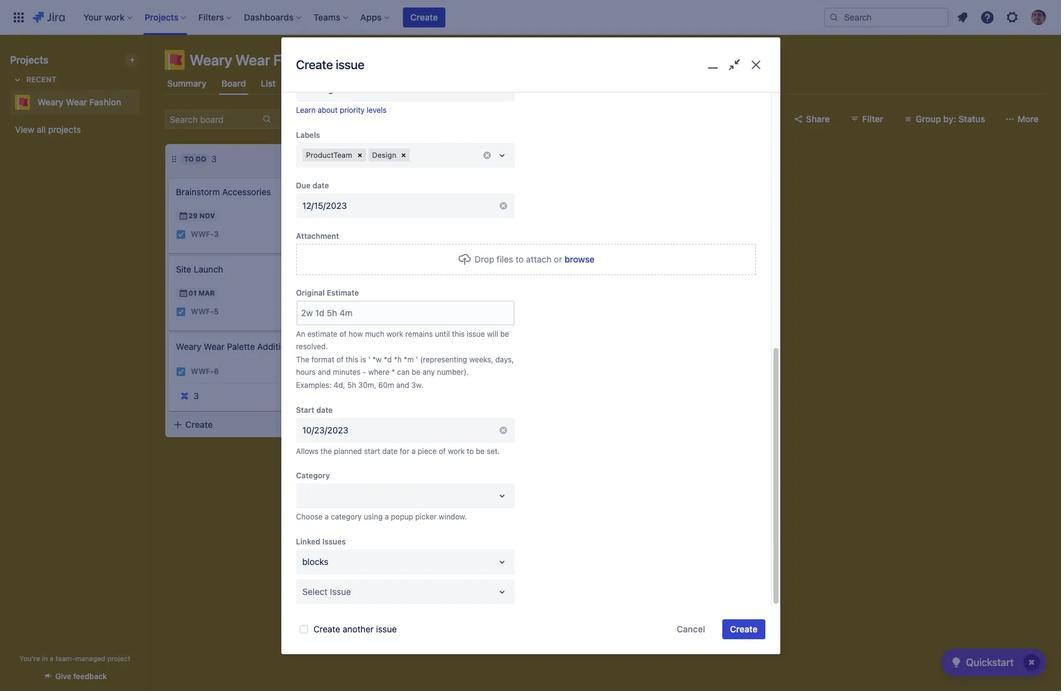 Task type: vqa. For each thing, say whether or not it's contained in the screenshot.
Quickstart button
yes



Task type: describe. For each thing, give the bounding box(es) containing it.
you're
[[19, 655, 40, 663]]

*d
[[384, 355, 392, 365]]

task image for wwf-2
[[352, 360, 362, 370]]

1 horizontal spatial and
[[397, 381, 410, 390]]

where
[[368, 368, 390, 377]]

resolved.
[[296, 342, 328, 352]]

team-
[[56, 655, 75, 663]]

list link
[[259, 72, 278, 95]]

wwf-5 link
[[191, 307, 219, 317]]

quickstart
[[967, 657, 1014, 669]]

2 vertical spatial date
[[382, 447, 398, 456]]

board
[[222, 78, 246, 89]]

nov for 30 nov
[[376, 341, 391, 350]]

planned
[[334, 447, 362, 456]]

Category text field
[[302, 490, 305, 503]]

labels
[[296, 130, 320, 140]]

hours
[[296, 368, 316, 377]]

list
[[261, 78, 276, 89]]

silos
[[446, 299, 465, 310]]

1 ' from the left
[[368, 355, 371, 365]]

task image
[[176, 307, 186, 317]]

30 november 2023 image
[[355, 341, 365, 351]]

is
[[361, 355, 366, 365]]

*
[[392, 368, 395, 377]]

highest
[[320, 84, 351, 94]]

clear image for productteam
[[355, 150, 365, 160]]

highest image for site launch
[[293, 307, 303, 317]]

create issue
[[296, 58, 365, 72]]

design for design the weary wear site
[[352, 187, 380, 197]]

-
[[363, 368, 366, 377]]

projects
[[48, 124, 81, 135]]

will
[[487, 329, 499, 339]]

choose
[[296, 513, 323, 522]]

additions
[[257, 341, 295, 352]]

nov for 29 nov
[[200, 212, 215, 220]]

piece
[[418, 447, 437, 456]]

in progress
[[360, 155, 408, 163]]

site launch
[[176, 264, 223, 275]]

product listing design silos
[[352, 299, 465, 310]]

30m,
[[358, 381, 377, 390]]

the for design
[[382, 187, 395, 197]]

2 vertical spatial design
[[415, 299, 443, 310]]

site
[[449, 187, 463, 197]]

give feedback button
[[35, 667, 114, 687]]

*m
[[404, 355, 414, 365]]

a right for
[[412, 447, 416, 456]]

Original Estimate text field
[[297, 302, 513, 324]]

issue
[[330, 587, 351, 597]]

minimize image
[[704, 56, 722, 74]]

a right using
[[385, 513, 389, 522]]

examples:
[[296, 381, 332, 390]]

1 vertical spatial to
[[467, 447, 474, 456]]

timeline
[[343, 78, 378, 89]]

wear up "view all projects" link
[[66, 97, 87, 107]]

original
[[296, 288, 325, 298]]

1 vertical spatial of
[[337, 355, 344, 365]]

1 horizontal spatial fashion
[[274, 51, 325, 69]]

blocks
[[302, 557, 329, 567]]

29 nov
[[189, 212, 215, 220]]

recent
[[26, 75, 57, 84]]

projects
[[10, 54, 48, 66]]

choose a category using a popup picker window.
[[296, 513, 467, 522]]

drop files to attach or browse
[[475, 254, 595, 265]]

picker
[[416, 513, 437, 522]]

1 horizontal spatial to
[[516, 254, 524, 265]]

3 open image from the top
[[495, 585, 510, 600]]

you're in a team-managed project
[[19, 655, 130, 663]]

weary down the progress
[[398, 187, 423, 197]]

5
[[214, 307, 219, 317]]

0 horizontal spatial weary wear fashion
[[37, 97, 121, 107]]

site
[[176, 264, 191, 275]]

wwf-2 link
[[367, 359, 395, 370]]

medium image
[[311, 367, 321, 377]]

check image
[[949, 655, 964, 670]]

6
[[214, 367, 219, 377]]

remains
[[406, 329, 433, 339]]

30
[[365, 341, 374, 350]]

original estimate
[[296, 288, 359, 298]]

issues
[[323, 537, 346, 547]]

highest image for brainstorm accessories
[[293, 230, 303, 240]]

much
[[365, 329, 385, 339]]

upload image
[[457, 252, 472, 267]]

01 mar
[[189, 289, 215, 297]]

0 horizontal spatial create button
[[165, 414, 334, 436]]

date for 12/15/2023
[[313, 181, 329, 190]]

1 vertical spatial 3
[[214, 230, 219, 239]]

1 vertical spatial highest image
[[469, 265, 479, 275]]

2 vertical spatial of
[[439, 447, 446, 456]]

wwf-6 link
[[191, 367, 219, 377]]

category
[[296, 471, 330, 481]]

12/15/2023
[[302, 200, 347, 211]]

browse
[[565, 254, 595, 265]]

launch
[[194, 264, 223, 275]]

allows
[[296, 447, 319, 456]]

weeks,
[[470, 355, 494, 365]]

10/23/2023
[[302, 425, 349, 435]]

brainstorm accessories
[[176, 187, 271, 197]]

collapse recent projects image
[[10, 72, 25, 87]]

estimate
[[327, 288, 359, 298]]

weary up wwf-6
[[176, 341, 202, 352]]

Search field
[[825, 7, 949, 27]]

wwf- for 3
[[191, 230, 214, 239]]

to
[[184, 155, 194, 163]]

to do 3
[[184, 154, 217, 164]]

managed
[[75, 655, 105, 663]]

be for issue
[[501, 329, 509, 339]]

linked issues
[[296, 537, 346, 547]]

until
[[435, 329, 450, 339]]

using
[[364, 513, 383, 522]]

weary up board
[[190, 51, 232, 69]]

cancel
[[677, 624, 706, 635]]

feedback
[[73, 672, 107, 682]]

estimate
[[308, 329, 338, 339]]

clear image
[[498, 425, 508, 435]]

in
[[42, 655, 48, 663]]

select issue
[[302, 587, 351, 597]]

2
[[390, 360, 395, 369]]

all
[[37, 124, 46, 135]]



Task type: locate. For each thing, give the bounding box(es) containing it.
nov right 29 on the top of the page
[[200, 212, 215, 220]]

1 vertical spatial issue
[[467, 329, 485, 339]]

wwf-6
[[191, 367, 219, 377]]

3 down the '29 nov'
[[214, 230, 219, 239]]

design right in
[[372, 151, 397, 160]]

1 vertical spatial design
[[352, 187, 380, 197]]

calendar link
[[288, 72, 331, 95]]

set.
[[487, 447, 500, 456]]

wear left site
[[426, 187, 446, 197]]

2 open image from the top
[[495, 555, 510, 570]]

the down the progress
[[382, 187, 395, 197]]

wear up list
[[236, 51, 270, 69]]

issue inside an estimate of how much work remains until this issue will be resolved. the format of this is ' *w *d *h *m ' (representing weeks, days, hours and minutes - where * can be any number). examples: 4d, 5h 30m, 60m and 3w.
[[467, 329, 485, 339]]

1 vertical spatial date
[[317, 406, 333, 415]]

0 vertical spatial of
[[340, 329, 347, 339]]

wwf- inside wwf-2 link
[[367, 360, 390, 369]]

0 vertical spatial design
[[372, 151, 397, 160]]

2 vertical spatial create button
[[723, 620, 766, 640]]

Linked Issues text field
[[302, 556, 305, 569]]

this
[[452, 329, 465, 339], [346, 355, 359, 365]]

learn
[[296, 106, 316, 115]]

for
[[400, 447, 410, 456]]

3 right do
[[211, 154, 217, 164]]

2 vertical spatial issue
[[376, 624, 397, 635]]

attachment
[[296, 231, 339, 241]]

date right the start
[[317, 406, 333, 415]]

or
[[554, 254, 563, 265]]

task image for wwf-3
[[176, 230, 186, 240]]

Select Issue text field
[[302, 586, 305, 598]]

of left how
[[340, 329, 347, 339]]

1 horizontal spatial work
[[448, 447, 465, 456]]

2 open image from the top
[[495, 148, 510, 163]]

date left for
[[382, 447, 398, 456]]

to right 'files'
[[516, 254, 524, 265]]

cancel button
[[670, 620, 713, 640]]

popup
[[391, 513, 413, 522]]

1 vertical spatial create button
[[165, 414, 334, 436]]

0 horizontal spatial this
[[346, 355, 359, 365]]

nov
[[200, 212, 215, 220], [376, 341, 391, 350]]

format
[[312, 355, 335, 365]]

1 vertical spatial this
[[346, 355, 359, 365]]

0 vertical spatial to
[[516, 254, 524, 265]]

tab list containing board
[[157, 72, 1054, 95]]

work right much
[[387, 329, 404, 339]]

design for design
[[372, 151, 397, 160]]

wwf-
[[191, 230, 214, 239], [191, 307, 214, 317], [367, 360, 390, 369], [191, 367, 214, 377]]

a
[[412, 447, 416, 456], [325, 513, 329, 522], [385, 513, 389, 522], [50, 655, 54, 663]]

linked
[[296, 537, 321, 547]]

dismiss quickstart image
[[1022, 653, 1042, 673]]

0 vertical spatial nov
[[200, 212, 215, 220]]

0 horizontal spatial to
[[467, 447, 474, 456]]

0 vertical spatial fashion
[[274, 51, 325, 69]]

3w.
[[412, 381, 424, 390]]

highest image down the 12/15/2023 on the top of the page
[[293, 230, 303, 240]]

progress
[[370, 155, 408, 163]]

create issue dialog
[[281, 0, 781, 655]]

4d,
[[334, 381, 345, 390]]

1 horizontal spatial be
[[476, 447, 485, 456]]

create button inside primary element
[[403, 7, 446, 27]]

be left set.
[[476, 447, 485, 456]]

be left any
[[412, 368, 421, 377]]

open image
[[495, 489, 510, 504], [495, 555, 510, 570]]

0 horizontal spatial fashion
[[89, 97, 121, 107]]

0 horizontal spatial the
[[321, 447, 332, 456]]

due date
[[296, 181, 329, 190]]

0 vertical spatial highest image
[[293, 230, 303, 240]]

the for allows
[[321, 447, 332, 456]]

2 vertical spatial highest image
[[293, 307, 303, 317]]

task image
[[176, 230, 186, 240], [352, 360, 362, 370], [176, 367, 186, 377]]

0 vertical spatial work
[[387, 329, 404, 339]]

*w
[[373, 355, 382, 365]]

2 vertical spatial open image
[[495, 585, 510, 600]]

number).
[[437, 368, 469, 377]]

1 horizontal spatial clear image
[[498, 201, 508, 211]]

be right will
[[501, 329, 509, 339]]

james peterson image up labels
[[293, 109, 313, 129]]

wear
[[236, 51, 270, 69], [66, 97, 87, 107], [426, 187, 446, 197], [204, 341, 225, 352]]

highest image down the drop
[[469, 265, 479, 275]]

do
[[196, 155, 206, 163]]

1 horizontal spatial clear image
[[399, 150, 409, 160]]

0 horizontal spatial issue
[[336, 58, 365, 72]]

and down can
[[397, 381, 410, 390]]

search image
[[830, 12, 840, 22]]

0 vertical spatial be
[[501, 329, 509, 339]]

3
[[211, 154, 217, 164], [214, 230, 219, 239]]

highest image left james peterson icon
[[293, 307, 303, 317]]

2 clear image from the left
[[399, 150, 409, 160]]

attach
[[526, 254, 552, 265]]

wwf- for 2
[[367, 360, 390, 369]]

clear image
[[355, 150, 365, 160], [399, 150, 409, 160]]

0 vertical spatial open image
[[495, 82, 510, 97]]

issue left will
[[467, 329, 485, 339]]

exit full screen image
[[726, 56, 744, 74]]

5h
[[347, 381, 356, 390]]

view
[[15, 124, 34, 135]]

summary
[[167, 78, 207, 89]]

issue right another
[[376, 624, 397, 635]]

days,
[[496, 355, 514, 365]]

start
[[296, 406, 315, 415]]

1 horizontal spatial create button
[[403, 7, 446, 27]]

the inside create issue dialog
[[321, 447, 332, 456]]

0 horizontal spatial '
[[368, 355, 371, 365]]

wwf- for 6
[[191, 367, 214, 377]]

of up minutes
[[337, 355, 344, 365]]

clear image left the progress
[[355, 150, 365, 160]]

wwf- inside wwf-5 link
[[191, 307, 214, 317]]

and
[[318, 368, 331, 377], [397, 381, 410, 390]]

summary link
[[165, 72, 209, 95]]

design the weary wear site
[[352, 187, 463, 197]]

learn about priority levels link
[[296, 106, 387, 115]]

29 november 2023 image
[[179, 211, 189, 221], [179, 211, 189, 221]]

jira image
[[32, 10, 65, 25], [32, 10, 65, 25]]

tab list
[[157, 72, 1054, 95]]

open image
[[495, 82, 510, 97], [495, 148, 510, 163], [495, 585, 510, 600]]

1 horizontal spatial the
[[382, 187, 395, 197]]

1 vertical spatial fashion
[[89, 97, 121, 107]]

task image left "wwf-6" link on the bottom left of the page
[[176, 367, 186, 377]]

0 vertical spatial open image
[[495, 489, 510, 504]]

to left set.
[[467, 447, 474, 456]]

highest image
[[469, 360, 479, 370]]

2 vertical spatial be
[[476, 447, 485, 456]]

a right "choose" on the bottom of the page
[[325, 513, 329, 522]]

levels
[[367, 106, 387, 115]]

work inside an estimate of how much work remains until this issue will be resolved. the format of this is ' *w *d *h *m ' (representing weeks, days, hours and minutes - where * can be any number). examples: 4d, 5h 30m, 60m and 3w.
[[387, 329, 404, 339]]

1 vertical spatial the
[[321, 447, 332, 456]]

weary wear palette additions
[[176, 341, 295, 352]]

1 horizontal spatial issue
[[376, 624, 397, 635]]

1 horizontal spatial this
[[452, 329, 465, 339]]

brainstorm
[[176, 187, 220, 197]]

and down format
[[318, 368, 331, 377]]

create inside primary element
[[411, 12, 438, 22]]

primary element
[[7, 0, 825, 35]]

0 horizontal spatial be
[[412, 368, 421, 377]]

weary down recent
[[37, 97, 64, 107]]

clear image for design
[[399, 150, 409, 160]]

timeline link
[[341, 72, 381, 95]]

1 open image from the top
[[495, 82, 510, 97]]

wwf- for 5
[[191, 307, 214, 317]]

browse button
[[565, 253, 595, 266]]

add people image
[[321, 112, 336, 127]]

design down in
[[352, 187, 380, 197]]

1 vertical spatial nov
[[376, 341, 391, 350]]

01 march 2024 image
[[179, 288, 189, 298], [179, 288, 189, 298]]

task image left wwf-3 link
[[176, 230, 186, 240]]

minutes
[[333, 368, 361, 377]]

1 horizontal spatial nov
[[376, 341, 391, 350]]

give
[[55, 672, 71, 682]]

0 vertical spatial clear image
[[482, 150, 492, 160]]

1 horizontal spatial '
[[416, 355, 418, 365]]

work
[[387, 329, 404, 339], [448, 447, 465, 456]]

issue up timeline
[[336, 58, 365, 72]]

to
[[516, 254, 524, 265], [467, 447, 474, 456]]

task image for wwf-6
[[176, 367, 186, 377]]

issue
[[336, 58, 365, 72], [467, 329, 485, 339], [376, 624, 397, 635]]

task image left - on the left of page
[[352, 360, 362, 370]]

product
[[352, 299, 384, 310]]

0 vertical spatial issue
[[336, 58, 365, 72]]

date
[[313, 181, 329, 190], [317, 406, 333, 415], [382, 447, 398, 456]]

this left is
[[346, 355, 359, 365]]

an
[[296, 329, 306, 339]]

the right allows
[[321, 447, 332, 456]]

weary wear fashion up "view all projects" link
[[37, 97, 121, 107]]

2 horizontal spatial create button
[[723, 620, 766, 640]]

date for 10/23/2023
[[317, 406, 333, 415]]

of right piece
[[439, 447, 446, 456]]

create another issue
[[314, 624, 397, 635]]

create banner
[[0, 0, 1062, 35]]

learn about priority levels
[[296, 106, 387, 115]]

1 vertical spatial open image
[[495, 148, 510, 163]]

an estimate of how much work remains until this issue will be resolved. the format of this is ' *w *d *h *m ' (representing weeks, days, hours and minutes - where * can be any number). examples: 4d, 5h 30m, 60m and 3w.
[[296, 329, 516, 390]]

0 horizontal spatial work
[[387, 329, 404, 339]]

james peterson image right upload icon
[[483, 262, 498, 277]]

0 vertical spatial create button
[[403, 7, 446, 27]]

60m
[[379, 381, 394, 390]]

fashion up "view all projects" link
[[89, 97, 121, 107]]

in
[[360, 155, 368, 163]]

0 vertical spatial weary wear fashion
[[190, 51, 325, 69]]

30 nov
[[365, 341, 391, 350]]

'
[[368, 355, 371, 365], [416, 355, 418, 365]]

be for work
[[476, 447, 485, 456]]

1 vertical spatial and
[[397, 381, 410, 390]]

view all projects
[[15, 124, 81, 135]]

work right piece
[[448, 447, 465, 456]]

select
[[302, 587, 328, 597]]

wwf- inside "wwf-6" link
[[191, 367, 214, 377]]

0 horizontal spatial and
[[318, 368, 331, 377]]

clear image up design the weary wear site
[[399, 150, 409, 160]]

fashion up 'calendar'
[[274, 51, 325, 69]]

1 horizontal spatial weary wear fashion
[[190, 51, 325, 69]]

1 vertical spatial work
[[448, 447, 465, 456]]

0 vertical spatial and
[[318, 368, 331, 377]]

weary wear fashion up list
[[190, 51, 325, 69]]

highest image
[[293, 230, 303, 240], [469, 265, 479, 275], [293, 307, 303, 317]]

project
[[107, 655, 130, 663]]

0 horizontal spatial clear image
[[355, 150, 365, 160]]

0 vertical spatial the
[[382, 187, 395, 197]]

date right 'due'
[[313, 181, 329, 190]]

2 horizontal spatial be
[[501, 329, 509, 339]]

0 vertical spatial date
[[313, 181, 329, 190]]

' right is
[[368, 355, 371, 365]]

palette
[[227, 341, 255, 352]]

a right in
[[50, 655, 54, 663]]

' right *m
[[416, 355, 418, 365]]

design left silos
[[415, 299, 443, 310]]

wwf- inside wwf-3 link
[[191, 230, 214, 239]]

0 vertical spatial 3
[[211, 154, 217, 164]]

0 horizontal spatial clear image
[[482, 150, 492, 160]]

1 vertical spatial be
[[412, 368, 421, 377]]

Search board text field
[[166, 110, 261, 128]]

2 ' from the left
[[416, 355, 418, 365]]

give feedback
[[55, 672, 107, 682]]

wear up 6 at the bottom of page
[[204, 341, 225, 352]]

allows the planned start date for a piece of work to be set.
[[296, 447, 500, 456]]

1 vertical spatial open image
[[495, 555, 510, 570]]

another
[[343, 624, 374, 635]]

any
[[423, 368, 435, 377]]

0 vertical spatial this
[[452, 329, 465, 339]]

1 vertical spatial weary wear fashion
[[37, 97, 121, 107]]

discard & close image
[[748, 56, 766, 74]]

james peterson image
[[293, 109, 313, 129], [307, 227, 322, 242], [483, 262, 498, 277], [483, 357, 498, 372]]

category
[[331, 513, 362, 522]]

james peterson image
[[307, 305, 322, 320]]

james peterson image right highest icon
[[483, 357, 498, 372]]

2 horizontal spatial issue
[[467, 329, 485, 339]]

start date
[[296, 406, 333, 415]]

0 horizontal spatial nov
[[200, 212, 215, 220]]

start
[[364, 447, 380, 456]]

1 vertical spatial clear image
[[498, 201, 508, 211]]

30 november 2023 image
[[355, 341, 365, 351]]

design inside create issue dialog
[[372, 151, 397, 160]]

clear image
[[482, 150, 492, 160], [498, 201, 508, 211]]

this right until
[[452, 329, 465, 339]]

1 clear image from the left
[[355, 150, 365, 160]]

james peterson image down the 12/15/2023 on the top of the page
[[307, 227, 322, 242]]

calendar
[[291, 78, 328, 89]]

nov down much
[[376, 341, 391, 350]]

1 open image from the top
[[495, 489, 510, 504]]



